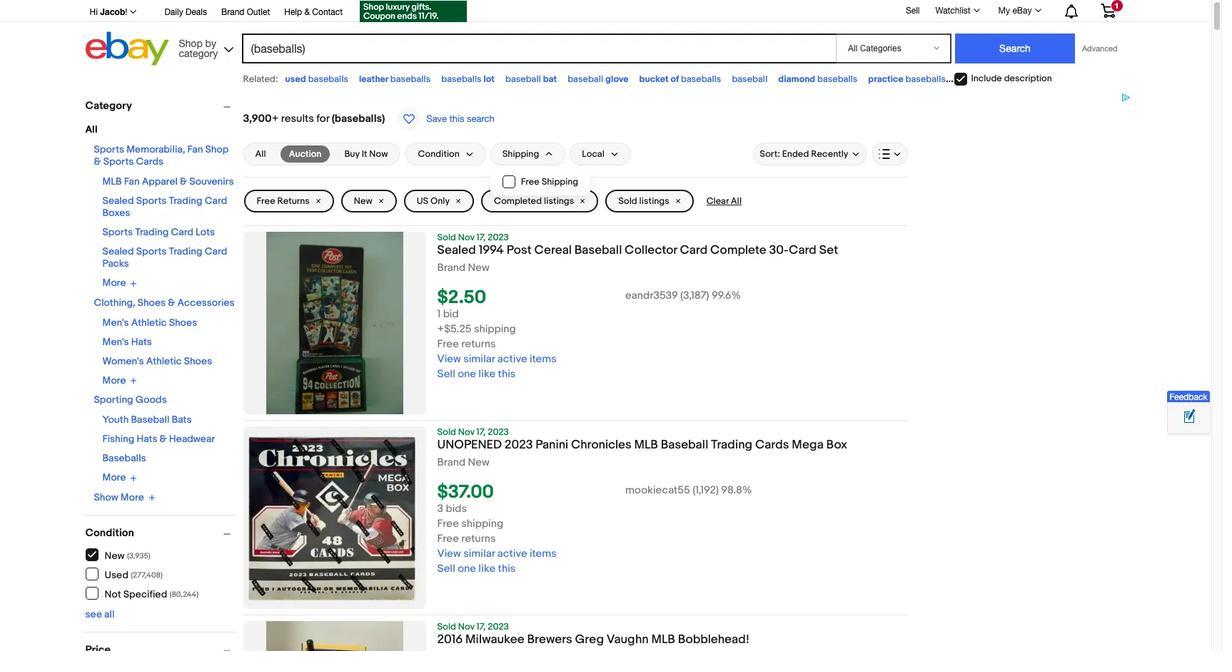 Task type: describe. For each thing, give the bounding box(es) containing it.
sports down apparel
[[136, 195, 167, 207]]

completed
[[494, 196, 542, 207]]

all link
[[247, 146, 275, 163]]

sell link
[[900, 5, 926, 15]]

accessories
[[177, 297, 235, 309]]

sealed up sports trading card lots link
[[102, 195, 134, 207]]

advanced
[[1083, 44, 1118, 53]]

like for $2.50
[[479, 368, 496, 381]]

card down lots
[[205, 246, 227, 258]]

17, for $37.00
[[477, 427, 486, 438]]

1 link
[[1092, 0, 1124, 21]]

by
[[205, 37, 216, 49]]

deals
[[186, 7, 207, 17]]

free returns link
[[244, 190, 334, 213]]

my ebay
[[999, 6, 1032, 16]]

us
[[417, 196, 429, 207]]

1994
[[479, 243, 504, 258]]

sold for 2023
[[437, 427, 456, 438]]

recently
[[811, 149, 849, 160]]

related:
[[243, 74, 278, 85]]

1 horizontal spatial condition button
[[406, 143, 486, 166]]

sports up boxes
[[103, 156, 134, 168]]

baseballs for practice baseballs
[[906, 74, 946, 85]]

sports down category
[[94, 144, 124, 156]]

nov inside sold  nov 17, 2023 2016 milwaukee brewers greg vaughn mlb bobblehead!
[[458, 622, 475, 633]]

souvenirs
[[189, 176, 234, 188]]

us only link
[[404, 190, 474, 213]]

sealed 1994 post cereal baseball collector card complete 30-card set heading
[[437, 243, 838, 258]]

baseballs for leather baseballs
[[390, 74, 431, 85]]

outlet
[[247, 7, 270, 17]]

sold for 1994
[[437, 232, 456, 243]]

bid
[[443, 308, 459, 321]]

bucket
[[639, 74, 669, 85]]

panini
[[536, 438, 569, 453]]

complete
[[711, 243, 767, 258]]

baseball inside sold  nov 17, 2023 unopened 2023 panini chronicles mlb baseball trading cards mega box brand new
[[661, 438, 709, 453]]

this for $2.50
[[498, 368, 516, 381]]

condition for leftmost condition dropdown button
[[85, 527, 134, 541]]

sports down boxes
[[102, 226, 133, 239]]

set
[[820, 243, 838, 258]]

buy
[[344, 149, 360, 160]]

shop by category
[[179, 37, 218, 59]]

trading down mlb fan apparel & souvenirs link
[[169, 195, 202, 207]]

include description
[[971, 73, 1052, 84]]

baseball link
[[732, 74, 768, 85]]

30-
[[769, 243, 789, 258]]

sealed 1994 post cereal baseball collector card complete 30-card set link
[[437, 243, 908, 262]]

cards inside sold  nov 17, 2023 unopened 2023 panini chronicles mlb baseball trading cards mega box brand new
[[755, 438, 789, 453]]

used (277,408)
[[105, 569, 163, 582]]

more button for clothing,
[[102, 375, 137, 387]]

2016 milwaukee brewers greg vaughn mlb bobblehead! image
[[266, 622, 403, 652]]

advanced link
[[1075, 34, 1125, 63]]

sold  nov 17, 2023 sealed 1994 post cereal baseball collector card complete 30-card set brand new
[[437, 232, 838, 275]]

sold for milwaukee
[[437, 622, 456, 633]]

2016 milwaukee brewers greg vaughn mlb bobblehead! link
[[437, 633, 908, 652]]

search
[[467, 114, 495, 124]]

items for $37.00
[[530, 548, 557, 561]]

it
[[362, 149, 367, 160]]

ended
[[782, 149, 809, 160]]

main content containing $2.50
[[243, 93, 908, 652]]

sold listings
[[619, 196, 670, 207]]

greg
[[575, 633, 604, 648]]

active for $2.50
[[498, 353, 527, 366]]

hats for &
[[137, 433, 157, 446]]

fan inside mlb fan apparel & souvenirs sealed sports trading card boxes sports trading card lots sealed sports trading card packs
[[124, 176, 140, 188]]

view similar active items link for $2.50
[[437, 353, 557, 366]]

goods
[[136, 394, 167, 406]]

baseball inside sold  nov 17, 2023 sealed 1994 post cereal baseball collector card complete 30-card set brand new
[[575, 243, 622, 258]]

show more
[[94, 492, 144, 504]]

returns for $37.00
[[461, 533, 496, 546]]

all
[[104, 609, 115, 621]]

returns for $2.50
[[461, 338, 496, 351]]

sort: ended recently
[[760, 149, 849, 160]]

fishing
[[102, 433, 134, 446]]

help & contact
[[284, 7, 343, 17]]

results
[[281, 112, 314, 126]]

1 inside the account navigation
[[1115, 1, 1119, 10]]

not
[[105, 589, 121, 601]]

sold inside sold listings link
[[619, 196, 637, 207]]

shipping inside dropdown button
[[503, 149, 539, 160]]

daily deals
[[165, 7, 207, 17]]

new inside sold  nov 17, 2023 sealed 1994 post cereal baseball collector card complete 30-card set brand new
[[468, 261, 490, 275]]

+$5.25
[[437, 323, 472, 336]]

watchlist link
[[928, 2, 987, 19]]

now
[[369, 149, 388, 160]]

sports down sports trading card lots link
[[136, 246, 167, 258]]

2023 for milwaukee
[[488, 622, 509, 633]]

diamond
[[779, 74, 816, 85]]

nov for $2.50
[[458, 232, 475, 243]]

sell for $2.50
[[437, 368, 455, 381]]

unopened 2023 panini chronicles mlb baseball trading cards mega box image
[[243, 427, 426, 610]]

(1,192)
[[693, 484, 719, 498]]

view for $37.00
[[437, 548, 461, 561]]

contact
[[312, 7, 343, 17]]

sell inside the account navigation
[[906, 5, 920, 15]]

& inside the account navigation
[[305, 7, 310, 17]]

similar for $2.50
[[464, 353, 495, 366]]

cards inside sports memorabilia, fan shop & sports cards
[[136, 156, 164, 168]]

brand outlet link
[[221, 5, 270, 21]]

2016 milwaukee brewers greg vaughn mlb bobblehead! heading
[[437, 633, 750, 648]]

0 vertical spatial shoes
[[138, 297, 166, 309]]

hi jacob !
[[90, 6, 127, 17]]

card left lots
[[171, 226, 193, 239]]

leather baseballs
[[359, 74, 431, 85]]

more button for sporting
[[102, 472, 137, 484]]

women's athletic shoes link
[[102, 355, 212, 367]]

brand inside the account navigation
[[221, 7, 245, 17]]

sporting goods link
[[94, 394, 167, 406]]

trading down lots
[[169, 246, 202, 258]]

0 vertical spatial all
[[85, 124, 97, 136]]

help & contact link
[[284, 5, 343, 21]]

baseballs
[[102, 453, 146, 465]]

sporting
[[94, 394, 133, 406]]

account navigation
[[82, 0, 1126, 24]]

more up show more
[[102, 472, 126, 484]]

items for $2.50
[[530, 353, 557, 366]]

sports memorabilia, fan shop & sports cards
[[94, 144, 229, 168]]

mega
[[792, 438, 824, 453]]

!
[[125, 7, 127, 17]]

see all
[[85, 609, 115, 621]]

mlb fan apparel & souvenirs link
[[102, 176, 234, 188]]

free shipping
[[521, 176, 579, 188]]

card right collector
[[680, 243, 708, 258]]

fan inside sports memorabilia, fan shop & sports cards
[[187, 144, 203, 156]]

mookiecat55
[[626, 484, 690, 498]]

free inside free returns link
[[257, 196, 275, 207]]

baseballs for diamond baseballs
[[818, 74, 858, 85]]

like for $37.00
[[479, 563, 496, 576]]

baseballs link
[[102, 453, 146, 465]]

show more button
[[94, 492, 155, 504]]

daily deals link
[[165, 5, 207, 21]]

shop by category banner
[[82, 0, 1126, 69]]

category button
[[85, 99, 237, 113]]

auction link
[[280, 146, 330, 163]]

& inside youth baseball bats fishing hats & headwear baseballs
[[160, 433, 167, 446]]

+
[[272, 112, 279, 126]]

listings for completed listings
[[544, 196, 574, 207]]

local button
[[570, 143, 631, 166]]

include
[[971, 73, 1002, 84]]

baseballs for used baseballs
[[308, 74, 349, 85]]

Auction selected text field
[[289, 148, 322, 161]]

category
[[85, 99, 132, 113]]

sports memorabilia, fan shop & sports cards link
[[94, 144, 229, 168]]

1 men's from the top
[[102, 317, 129, 329]]

rawlings
[[957, 74, 992, 85]]

listing options selector. list view selected. image
[[879, 149, 902, 160]]

2016
[[437, 633, 463, 648]]

shipping for $2.50
[[474, 323, 516, 336]]

1 vertical spatial shoes
[[169, 317, 197, 329]]



Task type: locate. For each thing, give the bounding box(es) containing it.
0 horizontal spatial condition button
[[85, 527, 237, 541]]

sold  nov 17, 2023 unopened 2023 panini chronicles mlb baseball trading cards mega box brand new
[[437, 427, 848, 470]]

sell one like this link for $37.00
[[437, 563, 516, 576]]

advertisement region
[[919, 93, 1134, 521]]

shoes
[[138, 297, 166, 309], [169, 317, 197, 329], [184, 355, 212, 367]]

2 one from the top
[[458, 563, 476, 576]]

men's hats link
[[102, 336, 152, 348]]

1 one from the top
[[458, 368, 476, 381]]

see
[[85, 609, 102, 621]]

2 vertical spatial nov
[[458, 622, 475, 633]]

None submit
[[955, 34, 1075, 64]]

1 horizontal spatial 1
[[1115, 1, 1119, 10]]

1 vertical spatial fan
[[124, 176, 140, 188]]

2 view similar active items link from the top
[[437, 548, 557, 561]]

show
[[94, 492, 118, 504]]

description
[[1004, 73, 1052, 84]]

sealed down boxes
[[102, 246, 134, 258]]

card left "set"
[[789, 243, 817, 258]]

shipping up 'free shipping' 'link'
[[503, 149, 539, 160]]

hats for women's
[[131, 336, 152, 348]]

brand up $2.50
[[437, 261, 466, 275]]

1 view similar active items link from the top
[[437, 353, 557, 366]]

sell down +$5.25
[[437, 368, 455, 381]]

baseball left diamond
[[732, 74, 768, 85]]

0 vertical spatial 17,
[[477, 232, 486, 243]]

(80,244)
[[170, 590, 199, 599]]

shipping
[[474, 323, 516, 336], [461, 518, 504, 531]]

shipping inside 'link'
[[542, 176, 579, 188]]

17, left post
[[477, 232, 486, 243]]

shipping for $37.00
[[461, 518, 504, 531]]

1 up the advanced
[[1115, 1, 1119, 10]]

athletic right women's
[[146, 355, 182, 367]]

0 horizontal spatial all
[[85, 124, 97, 136]]

new inside sold  nov 17, 2023 unopened 2023 panini chronicles mlb baseball trading cards mega box brand new
[[468, 456, 490, 470]]

2 like from the top
[[479, 563, 496, 576]]

card down souvenirs
[[205, 195, 227, 207]]

sell one like this link down +$5.25
[[437, 368, 516, 381]]

baseball left bat
[[506, 74, 541, 85]]

sold inside sold  nov 17, 2023 2016 milwaukee brewers greg vaughn mlb bobblehead!
[[437, 622, 456, 633]]

baseball right cereal
[[575, 243, 622, 258]]

& inside sports memorabilia, fan shop & sports cards
[[94, 156, 101, 168]]

trading inside sold  nov 17, 2023 unopened 2023 panini chronicles mlb baseball trading cards mega box brand new
[[711, 438, 753, 453]]

1
[[1115, 1, 1119, 10], [437, 308, 441, 321]]

shop up souvenirs
[[205, 144, 229, 156]]

baseballs right practice
[[906, 74, 946, 85]]

unopened 2023 panini chronicles mlb baseball trading cards mega box link
[[437, 438, 908, 457]]

1 vertical spatial view
[[437, 548, 461, 561]]

0 vertical spatial sell
[[906, 5, 920, 15]]

sold down only
[[437, 232, 456, 243]]

condition up "new (3,935)"
[[85, 527, 134, 541]]

athletic down 'clothing, shoes & accessories' link
[[131, 317, 167, 329]]

2023 for 2023
[[488, 427, 509, 438]]

rawlings baseballs
[[957, 74, 1034, 85]]

1 more button from the top
[[102, 277, 137, 290]]

& inside mlb fan apparel & souvenirs sealed sports trading card boxes sports trading card lots sealed sports trading card packs
[[180, 176, 187, 188]]

0 vertical spatial nov
[[458, 232, 475, 243]]

shipping up completed listings link
[[542, 176, 579, 188]]

sold up $37.00
[[437, 427, 456, 438]]

cards up apparel
[[136, 156, 164, 168]]

brand outlet
[[221, 7, 270, 17]]

all down 3,900
[[255, 149, 266, 160]]

1 vertical spatial condition
[[85, 527, 134, 541]]

like inside 'mookiecat55 (1,192) 98.8% 3 bids free shipping free returns view similar active items sell one like this'
[[479, 563, 496, 576]]

sell one like this link for $2.50
[[437, 368, 516, 381]]

free inside eandr3539 (3,187) 99.6% 1 bid +$5.25 shipping free returns view similar active items sell one like this
[[437, 338, 459, 351]]

cards
[[136, 156, 164, 168], [755, 438, 789, 453]]

brand left outlet
[[221, 7, 245, 17]]

local
[[582, 149, 605, 160]]

1 vertical spatial all
[[255, 149, 266, 160]]

hats
[[131, 336, 152, 348], [137, 433, 157, 446]]

0 vertical spatial shipping
[[474, 323, 516, 336]]

1 listings from the left
[[544, 196, 574, 207]]

nov inside sold  nov 17, 2023 unopened 2023 panini chronicles mlb baseball trading cards mega box brand new
[[458, 427, 475, 438]]

2 vertical spatial more button
[[102, 472, 137, 484]]

sold inside sold  nov 17, 2023 sealed 1994 post cereal baseball collector card complete 30-card set brand new
[[437, 232, 456, 243]]

baseballs left the lot
[[441, 74, 482, 85]]

1 horizontal spatial cards
[[755, 438, 789, 453]]

free inside 'free shipping' 'link'
[[521, 176, 540, 188]]

view down bids on the bottom of page
[[437, 548, 461, 561]]

fishing hats & headwear link
[[102, 433, 215, 446]]

this inside 'mookiecat55 (1,192) 98.8% 3 bids free shipping free returns view similar active items sell one like this'
[[498, 563, 516, 576]]

more up the clothing, at the left top of the page
[[102, 277, 126, 289]]

all down category
[[85, 124, 97, 136]]

brewers
[[527, 633, 572, 648]]

1 vertical spatial baseball
[[131, 414, 170, 426]]

sports
[[94, 144, 124, 156], [103, 156, 134, 168], [136, 195, 167, 207], [102, 226, 133, 239], [136, 246, 167, 258]]

daily
[[165, 7, 183, 17]]

& up men's athletic shoes link
[[168, 297, 175, 309]]

0 vertical spatial baseball
[[575, 243, 622, 258]]

save this search
[[426, 114, 495, 124]]

1 vertical spatial returns
[[461, 533, 496, 546]]

clothing,
[[94, 297, 135, 309]]

2 men's from the top
[[102, 336, 129, 348]]

more right "show"
[[121, 492, 144, 504]]

17, inside sold  nov 17, 2023 sealed 1994 post cereal baseball collector card complete 30-card set brand new
[[477, 232, 486, 243]]

sealed
[[102, 195, 134, 207], [437, 243, 476, 258], [102, 246, 134, 258]]

women's
[[102, 355, 144, 367]]

youth baseball bats fishing hats & headwear baseballs
[[102, 414, 215, 465]]

sold
[[619, 196, 637, 207], [437, 232, 456, 243], [437, 427, 456, 438], [437, 622, 456, 633]]

condition inside dropdown button
[[418, 149, 460, 160]]

more button up show more
[[102, 472, 137, 484]]

3 17, from the top
[[477, 622, 486, 633]]

hats down men's athletic shoes link
[[131, 336, 152, 348]]

lots
[[196, 226, 215, 239]]

listings for sold listings
[[639, 196, 670, 207]]

condition button up (3,935)
[[85, 527, 237, 541]]

0 vertical spatial cards
[[136, 156, 164, 168]]

brand down the unopened
[[437, 456, 466, 470]]

view similar active items link for $37.00
[[437, 548, 557, 561]]

clear all
[[707, 196, 742, 207]]

1 vertical spatial shop
[[205, 144, 229, 156]]

more up sporting
[[102, 375, 126, 387]]

0 horizontal spatial fan
[[124, 176, 140, 188]]

1 baseball from the left
[[506, 74, 541, 85]]

0 vertical spatial similar
[[464, 353, 495, 366]]

0 vertical spatial condition
[[418, 149, 460, 160]]

sold up sealed 1994 post cereal baseball collector card complete 30-card set heading
[[619, 196, 637, 207]]

2023 for 1994
[[488, 232, 509, 243]]

of
[[671, 74, 679, 85]]

0 vertical spatial hats
[[131, 336, 152, 348]]

condition button down save this search button on the top left of page
[[406, 143, 486, 166]]

98.8%
[[721, 484, 752, 498]]

sell for $37.00
[[437, 563, 455, 576]]

2 vertical spatial mlb
[[652, 633, 675, 648]]

0 vertical spatial view
[[437, 353, 461, 366]]

similar for $37.00
[[464, 548, 495, 561]]

sealed sports trading card packs link
[[102, 246, 227, 270]]

none submit inside shop by category banner
[[955, 34, 1075, 64]]

1 view from the top
[[437, 353, 461, 366]]

view inside eandr3539 (3,187) 99.6% 1 bid +$5.25 shipping free returns view similar active items sell one like this
[[437, 353, 461, 366]]

athletic
[[131, 317, 167, 329], [146, 355, 182, 367]]

new up used
[[105, 550, 125, 562]]

more inside button
[[121, 492, 144, 504]]

shipping inside 'mookiecat55 (1,192) 98.8% 3 bids free shipping free returns view similar active items sell one like this'
[[461, 518, 504, 531]]

0 horizontal spatial shipping
[[503, 149, 539, 160]]

similar down +$5.25
[[464, 353, 495, 366]]

baseballs right used
[[308, 74, 349, 85]]

baseballs right leather
[[390, 74, 431, 85]]

99.6%
[[712, 289, 741, 303]]

similar inside eandr3539 (3,187) 99.6% 1 bid +$5.25 shipping free returns view similar active items sell one like this
[[464, 353, 495, 366]]

0 vertical spatial mlb
[[102, 176, 122, 188]]

baseball for bat
[[506, 74, 541, 85]]

1 vertical spatial 1
[[437, 308, 441, 321]]

0 vertical spatial returns
[[461, 338, 496, 351]]

sealed sports trading card boxes link
[[102, 195, 227, 219]]

1 vertical spatial one
[[458, 563, 476, 576]]

2 active from the top
[[498, 548, 527, 561]]

0 vertical spatial items
[[530, 353, 557, 366]]

3 baseball from the left
[[732, 74, 768, 85]]

more button down packs
[[102, 277, 137, 290]]

baseball for glove
[[568, 74, 603, 85]]

auction
[[289, 149, 322, 160]]

1 like from the top
[[479, 368, 496, 381]]

baseballs lot
[[441, 74, 495, 85]]

0 horizontal spatial cards
[[136, 156, 164, 168]]

1 vertical spatial similar
[[464, 548, 495, 561]]

baseball up (1,192)
[[661, 438, 709, 453]]

brand inside sold  nov 17, 2023 sealed 1994 post cereal baseball collector card complete 30-card set brand new
[[437, 261, 466, 275]]

listings down free shipping on the top left
[[544, 196, 574, 207]]

1 vertical spatial items
[[530, 548, 557, 561]]

17, inside sold  nov 17, 2023 2016 milwaukee brewers greg vaughn mlb bobblehead!
[[477, 622, 486, 633]]

1 horizontal spatial fan
[[187, 144, 203, 156]]

1 vertical spatial athletic
[[146, 355, 182, 367]]

returns inside eandr3539 (3,187) 99.6% 1 bid +$5.25 shipping free returns view similar active items sell one like this
[[461, 338, 496, 351]]

3 more button from the top
[[102, 472, 137, 484]]

shipping
[[503, 149, 539, 160], [542, 176, 579, 188]]

items inside eandr3539 (3,187) 99.6% 1 bid +$5.25 shipping free returns view similar active items sell one like this
[[530, 353, 557, 366]]

this inside eandr3539 (3,187) 99.6% 1 bid +$5.25 shipping free returns view similar active items sell one like this
[[498, 368, 516, 381]]

view for $2.50
[[437, 353, 461, 366]]

0 horizontal spatial baseball
[[131, 414, 170, 426]]

new link
[[341, 190, 397, 213]]

1 sell one like this link from the top
[[437, 368, 516, 381]]

like inside eandr3539 (3,187) 99.6% 1 bid +$5.25 shipping free returns view similar active items sell one like this
[[479, 368, 496, 381]]

1 items from the top
[[530, 353, 557, 366]]

1 vertical spatial men's
[[102, 336, 129, 348]]

1 vertical spatial condition button
[[85, 527, 237, 541]]

returns down +$5.25
[[461, 338, 496, 351]]

&
[[305, 7, 310, 17], [94, 156, 101, 168], [180, 176, 187, 188], [168, 297, 175, 309], [160, 433, 167, 446]]

7 baseballs from the left
[[994, 74, 1034, 85]]

0 vertical spatial this
[[450, 114, 464, 124]]

lot
[[484, 74, 495, 85]]

baseballs right diamond
[[818, 74, 858, 85]]

2 vertical spatial all
[[731, 196, 742, 207]]

mlb fan apparel & souvenirs sealed sports trading card boxes sports trading card lots sealed sports trading card packs
[[102, 176, 234, 270]]

hats inside men's athletic shoes men's hats women's athletic shoes
[[131, 336, 152, 348]]

4 baseballs from the left
[[681, 74, 721, 85]]

shop
[[179, 37, 203, 49], [205, 144, 229, 156]]

0 vertical spatial more button
[[102, 277, 137, 290]]

1 inside eandr3539 (3,187) 99.6% 1 bid +$5.25 shipping free returns view similar active items sell one like this
[[437, 308, 441, 321]]

condition
[[418, 149, 460, 160], [85, 527, 134, 541]]

1 vertical spatial shipping
[[461, 518, 504, 531]]

sell one like this link down bids on the bottom of page
[[437, 563, 516, 576]]

jacob
[[100, 6, 125, 17]]

men's athletic shoes link
[[102, 317, 197, 329]]

17, up $37.00
[[477, 427, 486, 438]]

condition for the right condition dropdown button
[[418, 149, 460, 160]]

0 vertical spatial active
[[498, 353, 527, 366]]

clothing, shoes & accessories link
[[94, 297, 235, 309]]

one for $2.50
[[458, 368, 476, 381]]

all right clear at the top
[[731, 196, 742, 207]]

baseballs for rawlings baseballs
[[994, 74, 1034, 85]]

0 vertical spatial men's
[[102, 317, 129, 329]]

0 vertical spatial like
[[479, 368, 496, 381]]

0 horizontal spatial shop
[[179, 37, 203, 49]]

sell inside eandr3539 (3,187) 99.6% 1 bid +$5.25 shipping free returns view similar active items sell one like this
[[437, 368, 455, 381]]

& right apparel
[[180, 176, 187, 188]]

men's
[[102, 317, 129, 329], [102, 336, 129, 348]]

baseballs right rawlings
[[994, 74, 1034, 85]]

boxes
[[102, 207, 130, 219]]

more
[[102, 277, 126, 289], [102, 375, 126, 387], [102, 472, 126, 484], [121, 492, 144, 504]]

2 vertical spatial this
[[498, 563, 516, 576]]

1 horizontal spatial condition
[[418, 149, 460, 160]]

main content
[[243, 93, 908, 652]]

hats inside youth baseball bats fishing hats & headwear baseballs
[[137, 433, 157, 446]]

active inside 'mookiecat55 (1,192) 98.8% 3 bids free shipping free returns view similar active items sell one like this'
[[498, 548, 527, 561]]

active inside eandr3539 (3,187) 99.6% 1 bid +$5.25 shipping free returns view similar active items sell one like this
[[498, 353, 527, 366]]

mlb right chronicles
[[635, 438, 658, 453]]

Search for anything text field
[[244, 35, 833, 62]]

like
[[479, 368, 496, 381], [479, 563, 496, 576]]

0 horizontal spatial baseball
[[506, 74, 541, 85]]

shop inside sports memorabilia, fan shop & sports cards
[[205, 144, 229, 156]]

1 vertical spatial shipping
[[542, 176, 579, 188]]

similar inside 'mookiecat55 (1,192) 98.8% 3 bids free shipping free returns view similar active items sell one like this'
[[464, 548, 495, 561]]

1 vertical spatial active
[[498, 548, 527, 561]]

listings up collector
[[639, 196, 670, 207]]

2 listings from the left
[[639, 196, 670, 207]]

2 horizontal spatial baseball
[[661, 438, 709, 453]]

vaughn
[[607, 633, 649, 648]]

similar down bids on the bottom of page
[[464, 548, 495, 561]]

mlb up boxes
[[102, 176, 122, 188]]

0 vertical spatial athletic
[[131, 317, 167, 329]]

1 horizontal spatial baseball
[[568, 74, 603, 85]]

hi
[[90, 7, 98, 17]]

2023 inside sold  nov 17, 2023 sealed 1994 post cereal baseball collector card complete 30-card set brand new
[[488, 232, 509, 243]]

2 vertical spatial sell
[[437, 563, 455, 576]]

returns
[[277, 196, 310, 207]]

watchlist
[[936, 6, 971, 16]]

1 vertical spatial sell one like this link
[[437, 563, 516, 576]]

shoes up men's athletic shoes link
[[138, 297, 166, 309]]

shop by category button
[[172, 32, 237, 62]]

2 baseball from the left
[[568, 74, 603, 85]]

shop left by
[[179, 37, 203, 49]]

one down +$5.25
[[458, 368, 476, 381]]

& down category
[[94, 156, 101, 168]]

3 nov from the top
[[458, 622, 475, 633]]

sold left "milwaukee"
[[437, 622, 456, 633]]

5 baseballs from the left
[[818, 74, 858, 85]]

get the coupon image
[[360, 1, 467, 22]]

men's down the clothing, at the left top of the page
[[102, 317, 129, 329]]

2 vertical spatial baseball
[[661, 438, 709, 453]]

card
[[205, 195, 227, 207], [171, 226, 193, 239], [680, 243, 708, 258], [789, 243, 817, 258], [205, 246, 227, 258]]

1 horizontal spatial shipping
[[542, 176, 579, 188]]

2 horizontal spatial baseball
[[732, 74, 768, 85]]

sell left watchlist at the right top
[[906, 5, 920, 15]]

baseballs right the of
[[681, 74, 721, 85]]

eandr3539
[[626, 289, 678, 303]]

2 nov from the top
[[458, 427, 475, 438]]

1 vertical spatial this
[[498, 368, 516, 381]]

returns inside 'mookiecat55 (1,192) 98.8% 3 bids free shipping free returns view similar active items sell one like this'
[[461, 533, 496, 546]]

1 vertical spatial nov
[[458, 427, 475, 438]]

sell inside 'mookiecat55 (1,192) 98.8% 3 bids free shipping free returns view similar active items sell one like this'
[[437, 563, 455, 576]]

listings
[[544, 196, 574, 207], [639, 196, 670, 207]]

2 sell one like this link from the top
[[437, 563, 516, 576]]

1 horizontal spatial listings
[[639, 196, 670, 207]]

baseball down the goods
[[131, 414, 170, 426]]

2 more button from the top
[[102, 375, 137, 387]]

not specified (80,244)
[[105, 589, 199, 601]]

0 vertical spatial one
[[458, 368, 476, 381]]

nov inside sold  nov 17, 2023 sealed 1994 post cereal baseball collector card complete 30-card set brand new
[[458, 232, 475, 243]]

condition button
[[406, 143, 486, 166], [85, 527, 237, 541]]

unopened 2023 panini chronicles mlb baseball trading cards mega box heading
[[437, 438, 848, 453]]

shoes down clothing, shoes & accessories
[[169, 317, 197, 329]]

mlb inside sold  nov 17, 2023 unopened 2023 panini chronicles mlb baseball trading cards mega box brand new
[[635, 438, 658, 453]]

0 vertical spatial shipping
[[503, 149, 539, 160]]

(baseballs)
[[332, 112, 385, 126]]

2023 inside sold  nov 17, 2023 2016 milwaukee brewers greg vaughn mlb bobblehead!
[[488, 622, 509, 633]]

one for $37.00
[[458, 563, 476, 576]]

2 vertical spatial shoes
[[184, 355, 212, 367]]

1 active from the top
[[498, 353, 527, 366]]

17,
[[477, 232, 486, 243], [477, 427, 486, 438], [477, 622, 486, 633]]

bat
[[543, 74, 557, 85]]

1 returns from the top
[[461, 338, 496, 351]]

more button
[[102, 277, 137, 290], [102, 375, 137, 387], [102, 472, 137, 484]]

mlb right vaughn
[[652, 633, 675, 648]]

0 horizontal spatial 1
[[437, 308, 441, 321]]

1 vertical spatial mlb
[[635, 438, 658, 453]]

0 vertical spatial sell one like this link
[[437, 368, 516, 381]]

0 vertical spatial shop
[[179, 37, 203, 49]]

1 vertical spatial cards
[[755, 438, 789, 453]]

condition down 'save'
[[418, 149, 460, 160]]

active for $37.00
[[498, 548, 527, 561]]

& right help
[[305, 7, 310, 17]]

trading up the 98.8%
[[711, 438, 753, 453]]

men's athletic shoes men's hats women's athletic shoes
[[102, 317, 212, 367]]

men's up women's
[[102, 336, 129, 348]]

3
[[437, 503, 444, 516]]

practice
[[869, 74, 904, 85]]

sell down 3
[[437, 563, 455, 576]]

6 baseballs from the left
[[906, 74, 946, 85]]

cereal
[[534, 243, 572, 258]]

1 vertical spatial sell
[[437, 368, 455, 381]]

0 horizontal spatial condition
[[85, 527, 134, 541]]

this for $37.00
[[498, 563, 516, 576]]

2 similar from the top
[[464, 548, 495, 561]]

sealed 1994 post cereal baseball collector card complete 30-card set image
[[266, 232, 403, 415]]

ebay
[[1013, 6, 1032, 16]]

0 vertical spatial condition button
[[406, 143, 486, 166]]

2 vertical spatial 17,
[[477, 622, 486, 633]]

sort:
[[760, 149, 780, 160]]

bats
[[172, 414, 192, 426]]

only
[[431, 196, 450, 207]]

one down bids on the bottom of page
[[458, 563, 476, 576]]

1 17, from the top
[[477, 232, 486, 243]]

new down 1994
[[468, 261, 490, 275]]

buy it now link
[[336, 146, 397, 163]]

2 returns from the top
[[461, 533, 496, 546]]

shipping right +$5.25
[[474, 323, 516, 336]]

sell
[[906, 5, 920, 15], [437, 368, 455, 381], [437, 563, 455, 576]]

0 vertical spatial 1
[[1115, 1, 1119, 10]]

1 similar from the top
[[464, 353, 495, 366]]

1 baseballs from the left
[[308, 74, 349, 85]]

1 left the bid
[[437, 308, 441, 321]]

sealed left 1994
[[437, 243, 476, 258]]

brand inside sold  nov 17, 2023 unopened 2023 panini chronicles mlb baseball trading cards mega box brand new
[[437, 456, 466, 470]]

one inside eandr3539 (3,187) 99.6% 1 bid +$5.25 shipping free returns view similar active items sell one like this
[[458, 368, 476, 381]]

buy it now
[[344, 149, 388, 160]]

1 vertical spatial like
[[479, 563, 496, 576]]

trading down sealed sports trading card boxes link
[[135, 226, 169, 239]]

shop inside "shop by category"
[[179, 37, 203, 49]]

baseball inside youth baseball bats fishing hats & headwear baseballs
[[131, 414, 170, 426]]

my
[[999, 6, 1010, 16]]

1 horizontal spatial shop
[[205, 144, 229, 156]]

$2.50
[[437, 287, 486, 309]]

nov for $37.00
[[458, 427, 475, 438]]

one inside 'mookiecat55 (1,192) 98.8% 3 bids free shipping free returns view similar active items sell one like this'
[[458, 563, 476, 576]]

1 vertical spatial more button
[[102, 375, 137, 387]]

sealed inside sold  nov 17, 2023 sealed 1994 post cereal baseball collector card complete 30-card set brand new
[[437, 243, 476, 258]]

fan left apparel
[[124, 176, 140, 188]]

1 horizontal spatial all
[[255, 149, 266, 160]]

new down the unopened
[[468, 456, 490, 470]]

1 horizontal spatial baseball
[[575, 243, 622, 258]]

1 nov from the top
[[458, 232, 475, 243]]

more button down women's
[[102, 375, 137, 387]]

& down youth baseball bats link
[[160, 433, 167, 446]]

2 view from the top
[[437, 548, 461, 561]]

shipping down bids on the bottom of page
[[461, 518, 504, 531]]

items inside 'mookiecat55 (1,192) 98.8% 3 bids free shipping free returns view similar active items sell one like this'
[[530, 548, 557, 561]]

shoes down accessories
[[184, 355, 212, 367]]

clear
[[707, 196, 729, 207]]

1 vertical spatial view similar active items link
[[437, 548, 557, 561]]

sold inside sold  nov 17, 2023 unopened 2023 panini chronicles mlb baseball trading cards mega box brand new
[[437, 427, 456, 438]]

2 baseballs from the left
[[390, 74, 431, 85]]

3 baseballs from the left
[[441, 74, 482, 85]]

shipping inside eandr3539 (3,187) 99.6% 1 bid +$5.25 shipping free returns view similar active items sell one like this
[[474, 323, 516, 336]]

17, inside sold  nov 17, 2023 unopened 2023 panini chronicles mlb baseball trading cards mega box brand new
[[477, 427, 486, 438]]

1 vertical spatial 17,
[[477, 427, 486, 438]]

2 items from the top
[[530, 548, 557, 561]]

0 vertical spatial brand
[[221, 7, 245, 17]]

view inside 'mookiecat55 (1,192) 98.8% 3 bids free shipping free returns view similar active items sell one like this'
[[437, 548, 461, 561]]

2 vertical spatial brand
[[437, 456, 466, 470]]

baseball left glove
[[568, 74, 603, 85]]

2 horizontal spatial all
[[731, 196, 742, 207]]

1 vertical spatial brand
[[437, 261, 466, 275]]

cards left mega
[[755, 438, 789, 453]]

this inside button
[[450, 114, 464, 124]]

new down it
[[354, 196, 373, 207]]

free
[[521, 176, 540, 188], [257, 196, 275, 207], [437, 338, 459, 351], [437, 518, 459, 531], [437, 533, 459, 546]]

0 vertical spatial fan
[[187, 144, 203, 156]]

1 vertical spatial hats
[[137, 433, 157, 446]]

(277,408)
[[131, 571, 163, 580]]

returns down bids on the bottom of page
[[461, 533, 496, 546]]

mlb inside mlb fan apparel & souvenirs sealed sports trading card boxes sports trading card lots sealed sports trading card packs
[[102, 176, 122, 188]]

memorabilia,
[[126, 144, 185, 156]]

view similar active items link down bids on the bottom of page
[[437, 548, 557, 561]]

17, for $2.50
[[477, 232, 486, 243]]

fan up souvenirs
[[187, 144, 203, 156]]

0 horizontal spatial listings
[[544, 196, 574, 207]]

mlb inside sold  nov 17, 2023 2016 milwaukee brewers greg vaughn mlb bobblehead!
[[652, 633, 675, 648]]

brand
[[221, 7, 245, 17], [437, 261, 466, 275], [437, 456, 466, 470]]

view down +$5.25
[[437, 353, 461, 366]]

bobblehead!
[[678, 633, 750, 648]]

2 17, from the top
[[477, 427, 486, 438]]

0 vertical spatial view similar active items link
[[437, 353, 557, 366]]



Task type: vqa. For each thing, say whether or not it's contained in the screenshot.
Golf Carts link
no



